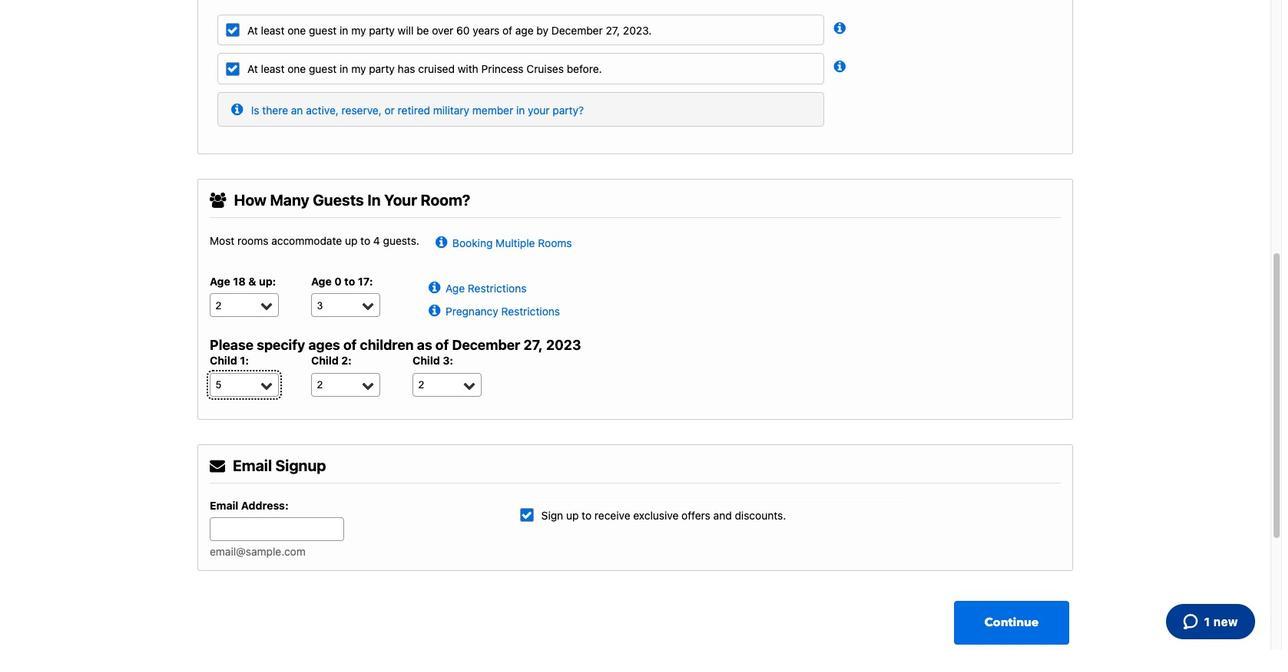 Task type: locate. For each thing, give the bounding box(es) containing it.
cruises
[[527, 63, 564, 76]]

1 my from the top
[[351, 24, 366, 37]]

child 3:
[[413, 355, 454, 368]]

1 horizontal spatial info circle image
[[429, 279, 446, 294]]

0 vertical spatial at
[[247, 24, 258, 37]]

of up 2: in the left of the page
[[343, 338, 357, 354]]

to left the receive
[[582, 509, 592, 522]]

age left 0
[[311, 275, 332, 288]]

is there an active, reserve, or retired military member in your party? link
[[231, 100, 584, 117]]

up right sign
[[566, 509, 579, 522]]

guest for will
[[309, 24, 337, 37]]

0 horizontal spatial of
[[343, 338, 357, 354]]

as
[[417, 338, 432, 354]]

in
[[340, 24, 348, 37], [340, 63, 348, 76], [516, 104, 525, 117]]

email@sample.com
[[210, 546, 306, 559]]

2 party from the top
[[369, 63, 395, 76]]

party?
[[553, 104, 584, 117]]

party for has
[[369, 63, 395, 76]]

info circle image
[[834, 19, 851, 35], [231, 100, 248, 116], [429, 279, 446, 294]]

multiple
[[496, 237, 535, 250]]

0 horizontal spatial 27,
[[524, 338, 543, 354]]

info circle image inside is there an active, reserve, or retired military member in your party? link
[[231, 100, 248, 116]]

signup
[[275, 457, 326, 475]]

0 vertical spatial guest
[[309, 24, 337, 37]]

2 at from the top
[[247, 63, 258, 76]]

exclusive
[[633, 509, 679, 522]]

member
[[472, 104, 514, 117]]

my up reserve,
[[351, 63, 366, 76]]

0 horizontal spatial to
[[344, 275, 355, 288]]

1:
[[240, 355, 249, 368]]

1 vertical spatial least
[[261, 63, 285, 76]]

least for at least one guest in my party will be over 60 years of age by december 27, 2023.
[[261, 24, 285, 37]]

your
[[528, 104, 550, 117]]

there
[[262, 104, 288, 117]]

1 horizontal spatial of
[[436, 338, 449, 354]]

users image
[[210, 193, 226, 208]]

child for child 3:
[[413, 355, 440, 368]]

of left age
[[503, 24, 513, 37]]

how many guests in your room? group
[[210, 275, 413, 328]]

3:
[[443, 355, 454, 368]]

december down pregnancy restrictions link
[[452, 338, 521, 354]]

1 one from the top
[[288, 24, 306, 37]]

age 0 to 17:
[[311, 275, 373, 288]]

party for will
[[369, 24, 395, 37]]

27,
[[606, 24, 620, 37], [524, 338, 543, 354]]

Email Address: email field
[[210, 518, 344, 542]]

1 party from the top
[[369, 24, 395, 37]]

accommodate
[[271, 235, 342, 248]]

age up "pregnancy"
[[446, 282, 465, 295]]

1 horizontal spatial up
[[566, 509, 579, 522]]

1 horizontal spatial to
[[361, 235, 371, 248]]

1 vertical spatial december
[[452, 338, 521, 354]]

to inside the how many guests in your room? group
[[344, 275, 355, 288]]

0 vertical spatial party
[[369, 24, 395, 37]]

2 vertical spatial info circle image
[[429, 302, 446, 318]]

up left 4
[[345, 235, 358, 248]]

0 horizontal spatial child
[[210, 355, 237, 368]]

age restrictions
[[446, 282, 527, 295]]

at least one guest in my party has cruised with princess cruises before.
[[247, 63, 602, 76]]

please specify ages of children as of december 27, 2023 group
[[210, 355, 514, 408]]

27, left 2023
[[524, 338, 543, 354]]

to for age 0 to 17:
[[344, 275, 355, 288]]

to for sign up to receive exclusive offers and discounts.
[[582, 509, 592, 522]]

1 least from the top
[[261, 24, 285, 37]]

info circle image for age restrictions link
[[429, 279, 446, 294]]

2 horizontal spatial to
[[582, 509, 592, 522]]

my left will at the top of page
[[351, 24, 366, 37]]

restrictions up 2023
[[501, 305, 560, 318]]

pregnancy
[[446, 305, 499, 318]]

december right by
[[552, 24, 603, 37]]

specify
[[257, 338, 305, 354]]

2 guest from the top
[[309, 63, 337, 76]]

0 horizontal spatial up
[[345, 235, 358, 248]]

info circle image inside booking multiple rooms link
[[436, 234, 453, 249]]

in up reserve,
[[340, 63, 348, 76]]

1 vertical spatial up
[[566, 509, 579, 522]]

0 vertical spatial in
[[340, 24, 348, 37]]

email down envelope image
[[210, 499, 239, 512]]

0 horizontal spatial december
[[452, 338, 521, 354]]

2 my from the top
[[351, 63, 366, 76]]

2 vertical spatial info circle image
[[429, 279, 446, 294]]

2 vertical spatial to
[[582, 509, 592, 522]]

party
[[369, 24, 395, 37], [369, 63, 395, 76]]

age
[[210, 275, 230, 288], [311, 275, 332, 288], [446, 282, 465, 295]]

booking
[[453, 237, 493, 250]]

email
[[233, 457, 272, 475], [210, 499, 239, 512]]

age for age 0 to 17:
[[311, 275, 332, 288]]

1 at from the top
[[247, 24, 258, 37]]

0 vertical spatial december
[[552, 24, 603, 37]]

1 vertical spatial guest
[[309, 63, 337, 76]]

in left your
[[516, 104, 525, 117]]

0 horizontal spatial info circle image
[[231, 100, 248, 116]]

2 least from the top
[[261, 63, 285, 76]]

1 vertical spatial one
[[288, 63, 306, 76]]

party left will at the top of page
[[369, 24, 395, 37]]

0 vertical spatial one
[[288, 24, 306, 37]]

1 vertical spatial info circle image
[[436, 234, 453, 249]]

1 horizontal spatial 27,
[[606, 24, 620, 37]]

1 vertical spatial party
[[369, 63, 395, 76]]

1 vertical spatial restrictions
[[501, 305, 560, 318]]

how
[[234, 192, 267, 209]]

1 horizontal spatial age
[[311, 275, 332, 288]]

at
[[247, 24, 258, 37], [247, 63, 258, 76]]

2 child from the left
[[311, 355, 339, 368]]

0 vertical spatial email
[[233, 457, 272, 475]]

3 child from the left
[[413, 355, 440, 368]]

2023
[[546, 338, 581, 354]]

least
[[261, 24, 285, 37], [261, 63, 285, 76]]

child down the please
[[210, 355, 237, 368]]

info circle image inside pregnancy restrictions link
[[429, 302, 446, 318]]

military
[[433, 104, 470, 117]]

and
[[714, 509, 732, 522]]

0 vertical spatial 27,
[[606, 24, 620, 37]]

how many guests in your room?
[[234, 192, 471, 209]]

2 horizontal spatial info circle image
[[834, 19, 851, 35]]

child for child 2:
[[311, 355, 339, 368]]

guest
[[309, 24, 337, 37], [309, 63, 337, 76]]

princess
[[482, 63, 524, 76]]

email signup
[[233, 457, 326, 475]]

my
[[351, 24, 366, 37], [351, 63, 366, 76]]

info circle image inside age restrictions link
[[429, 279, 446, 294]]

age restrictions link
[[429, 279, 527, 296]]

restrictions
[[468, 282, 527, 295], [501, 305, 560, 318]]

1 child from the left
[[210, 355, 237, 368]]

one
[[288, 24, 306, 37], [288, 63, 306, 76]]

2 horizontal spatial age
[[446, 282, 465, 295]]

before.
[[567, 63, 602, 76]]

17:
[[358, 275, 373, 288]]

in left will at the top of page
[[340, 24, 348, 37]]

0 vertical spatial my
[[351, 24, 366, 37]]

2 one from the top
[[288, 63, 306, 76]]

1 guest from the top
[[309, 24, 337, 37]]

1 vertical spatial at
[[247, 63, 258, 76]]

age for age 18 & up:
[[210, 275, 230, 288]]

1 horizontal spatial child
[[311, 355, 339, 368]]

up
[[345, 235, 358, 248], [566, 509, 579, 522]]

1 vertical spatial to
[[344, 275, 355, 288]]

booking multiple rooms link
[[436, 234, 572, 251]]

least for at least one guest in my party has cruised with princess cruises before.
[[261, 63, 285, 76]]

restrictions up pregnancy restrictions link
[[468, 282, 527, 295]]

1 vertical spatial email
[[210, 499, 239, 512]]

2 horizontal spatial child
[[413, 355, 440, 368]]

at for at least one guest in my party has cruised with
[[247, 63, 258, 76]]

1 vertical spatial 27,
[[524, 338, 543, 354]]

your
[[384, 192, 417, 209]]

of up the 3:
[[436, 338, 449, 354]]

restrictions for age restrictions
[[468, 282, 527, 295]]

0 vertical spatial restrictions
[[468, 282, 527, 295]]

of
[[503, 24, 513, 37], [343, 338, 357, 354], [436, 338, 449, 354]]

27, left 2023.
[[606, 24, 620, 37]]

email right envelope image
[[233, 457, 272, 475]]

child down ages
[[311, 355, 339, 368]]

december
[[552, 24, 603, 37], [452, 338, 521, 354]]

email address:
[[210, 499, 289, 512]]

in for will
[[340, 24, 348, 37]]

my for will
[[351, 24, 366, 37]]

age left '18'
[[210, 275, 230, 288]]

1 vertical spatial in
[[340, 63, 348, 76]]

active,
[[306, 104, 339, 117]]

one for at least one guest in my party will be over
[[288, 24, 306, 37]]

years
[[473, 24, 500, 37]]

in
[[367, 192, 381, 209]]

1 vertical spatial my
[[351, 63, 366, 76]]

info circle image
[[834, 58, 851, 73], [436, 234, 453, 249], [429, 302, 446, 318]]

over
[[432, 24, 454, 37]]

to right 0
[[344, 275, 355, 288]]

age for age restrictions
[[446, 282, 465, 295]]

child 1:
[[210, 355, 249, 368]]

at for at least one guest in my party will be over
[[247, 24, 258, 37]]

sign up to receive exclusive offers and discounts.
[[542, 509, 786, 522]]

1 vertical spatial info circle image
[[231, 100, 248, 116]]

0 vertical spatial least
[[261, 24, 285, 37]]

child down as
[[413, 355, 440, 368]]

party left the has at the top of page
[[369, 63, 395, 76]]

child
[[210, 355, 237, 368], [311, 355, 339, 368], [413, 355, 440, 368]]

many
[[270, 192, 310, 209]]

to
[[361, 235, 371, 248], [344, 275, 355, 288], [582, 509, 592, 522]]

0 horizontal spatial age
[[210, 275, 230, 288]]

to left 4
[[361, 235, 371, 248]]



Task type: describe. For each thing, give the bounding box(es) containing it.
pregnancy restrictions link
[[429, 302, 560, 319]]

an
[[291, 104, 303, 117]]

up:
[[259, 275, 276, 288]]

2 vertical spatial in
[[516, 104, 525, 117]]

please specify ages of children as of december 27, 2023
[[210, 338, 581, 354]]

child for child 1:
[[210, 355, 237, 368]]

email for email signup
[[233, 457, 272, 475]]

0 vertical spatial up
[[345, 235, 358, 248]]

info circle image for is there an active, reserve, or retired military member in your party? link
[[231, 100, 248, 116]]

guest for has
[[309, 63, 337, 76]]

ages
[[308, 338, 340, 354]]

envelope image
[[210, 458, 225, 474]]

2 horizontal spatial of
[[503, 24, 513, 37]]

most rooms accommodate up to 4 guests.
[[210, 235, 420, 248]]

4
[[373, 235, 380, 248]]

discounts.
[[735, 509, 786, 522]]

offers
[[682, 509, 711, 522]]

info circle image for pregnancy restrictions
[[429, 302, 446, 318]]

at least one guest in my party will be over 60 years of age by december 27, 2023.
[[247, 24, 652, 37]]

be
[[417, 24, 429, 37]]

pregnancy restrictions
[[446, 305, 560, 318]]

continue
[[985, 615, 1039, 632]]

0 vertical spatial info circle image
[[834, 58, 851, 73]]

has
[[398, 63, 415, 76]]

rooms
[[538, 237, 572, 250]]

info circle image for booking multiple rooms
[[436, 234, 453, 249]]

is there an active, reserve, or retired military member in your party?
[[251, 104, 584, 117]]

continue button
[[954, 602, 1070, 645]]

restrictions for pregnancy restrictions
[[501, 305, 560, 318]]

most
[[210, 235, 235, 248]]

age
[[516, 24, 534, 37]]

0 vertical spatial info circle image
[[834, 19, 851, 35]]

is
[[251, 104, 259, 117]]

children
[[360, 338, 414, 354]]

18
[[233, 275, 246, 288]]

one for at least one guest in my party has cruised with
[[288, 63, 306, 76]]

in for has
[[340, 63, 348, 76]]

or
[[385, 104, 395, 117]]

email for email address:
[[210, 499, 239, 512]]

my for has
[[351, 63, 366, 76]]

2023.
[[623, 24, 652, 37]]

cruised
[[418, 63, 455, 76]]

room?
[[421, 192, 471, 209]]

receive
[[595, 509, 631, 522]]

booking multiple rooms
[[453, 237, 572, 250]]

child 2:
[[311, 355, 352, 368]]

retired
[[398, 104, 430, 117]]

2:
[[341, 355, 352, 368]]

reserve,
[[342, 104, 382, 117]]

please
[[210, 338, 254, 354]]

sign
[[542, 509, 563, 522]]

guests.
[[383, 235, 420, 248]]

by
[[537, 24, 549, 37]]

guests
[[313, 192, 364, 209]]

1 horizontal spatial december
[[552, 24, 603, 37]]

0
[[335, 275, 342, 288]]

0 vertical spatial to
[[361, 235, 371, 248]]

&
[[248, 275, 256, 288]]

60
[[457, 24, 470, 37]]

rooms
[[237, 235, 269, 248]]

will
[[398, 24, 414, 37]]

address:
[[241, 499, 289, 512]]

with
[[458, 63, 479, 76]]

age 18 & up:
[[210, 275, 276, 288]]



Task type: vqa. For each thing, say whether or not it's contained in the screenshot.
'in' in Is there an active, reserve, or retired military member in your party? link
yes



